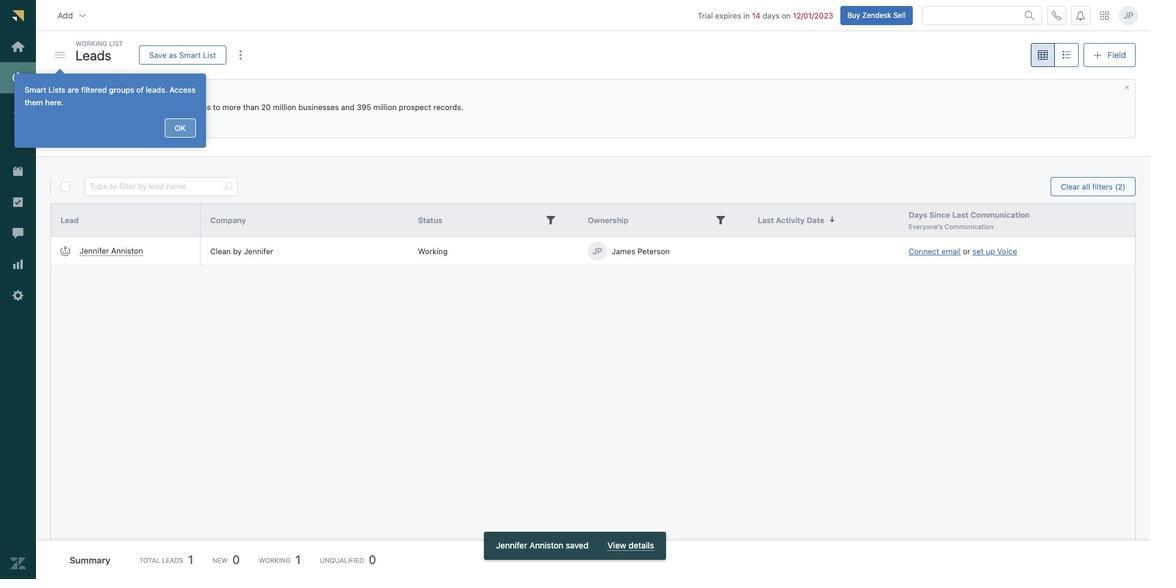 Task type: describe. For each thing, give the bounding box(es) containing it.
connect email link
[[909, 247, 961, 256]]

up
[[986, 247, 995, 256]]

activity
[[776, 216, 805, 225]]

filter fill image
[[716, 216, 726, 225]]

1 vertical spatial search image
[[223, 182, 232, 192]]

jp button
[[1119, 6, 1138, 25]]

view
[[608, 541, 626, 551]]

ok
[[175, 123, 186, 133]]

new
[[212, 557, 228, 565]]

prospect
[[399, 102, 431, 112]]

2 horizontal spatial working
[[418, 247, 448, 256]]

2 1 from the left
[[296, 554, 301, 567]]

1 horizontal spatial jennifer
[[244, 247, 273, 256]]

clean by jennifer
[[210, 247, 273, 256]]

working 1
[[259, 554, 301, 567]]

all
[[1082, 182, 1090, 191]]

save
[[149, 50, 167, 60]]

trial
[[698, 11, 713, 20]]

are
[[68, 85, 79, 95]]

leads image
[[61, 247, 70, 256]]

list inside button
[[203, 50, 216, 60]]

status
[[418, 216, 443, 225]]

new
[[93, 90, 109, 100]]

jp inside "button"
[[1124, 10, 1134, 20]]

lead
[[134, 102, 149, 112]]

0 vertical spatial communication
[[971, 210, 1030, 220]]

date
[[807, 216, 825, 225]]

smart lists are filtered groups of leads. access them here.
[[25, 85, 196, 107]]

of
[[136, 85, 144, 95]]

leads inside working list leads
[[75, 47, 111, 63]]

groups
[[109, 85, 134, 95]]

ownership
[[588, 216, 629, 225]]

leads
[[111, 90, 131, 100]]

12/01/2023
[[793, 11, 833, 20]]

bell image
[[1076, 11, 1086, 20]]

working list leads
[[75, 40, 123, 63]]

days
[[763, 11, 780, 20]]

view details
[[608, 541, 654, 551]]

lists
[[48, 85, 65, 95]]

clear
[[1061, 182, 1080, 191]]

unqualified 0
[[320, 554, 376, 567]]

more
[[222, 102, 241, 112]]

14
[[752, 11, 761, 20]]

summary
[[69, 555, 110, 566]]

in
[[744, 11, 750, 20]]

filters
[[1093, 182, 1113, 191]]

unqualified
[[320, 557, 364, 565]]

anniston for jennifer anniston
[[111, 246, 143, 256]]

list inside working list leads
[[109, 40, 123, 47]]

james peterson
[[612, 247, 670, 256]]

clean
[[210, 247, 231, 256]]

clear all filters (2)
[[1061, 182, 1126, 191]]

info image
[[61, 90, 70, 100]]

set up voice link
[[973, 247, 1017, 256]]

saved
[[566, 541, 589, 551]]

ok button
[[164, 119, 196, 138]]

lead
[[61, 216, 79, 225]]

chevron down image
[[78, 11, 87, 20]]

jennifer anniston saved
[[496, 541, 589, 551]]

clear all filters (2) button
[[1051, 177, 1136, 197]]

1 horizontal spatial search image
[[1025, 11, 1035, 20]]

0 for unqualified 0
[[369, 554, 376, 567]]

james
[[612, 247, 635, 256]]

1 1 from the left
[[188, 554, 193, 567]]

0 for new 0
[[233, 554, 240, 567]]

days since last communication everyone's communication
[[909, 210, 1030, 230]]

peterson
[[638, 247, 670, 256]]

smart inside button
[[179, 50, 201, 60]]

view details link
[[608, 541, 654, 552]]

field
[[1108, 50, 1126, 60]]

targeted
[[101, 102, 132, 112]]

them
[[25, 98, 43, 107]]

jennifer for jennifer anniston
[[80, 246, 109, 256]]

by
[[233, 247, 242, 256]]

connect
[[909, 247, 940, 256]]

buy zendesk sell button
[[840, 6, 913, 25]]

1 vertical spatial communication
[[945, 223, 994, 230]]

calls image
[[1052, 11, 1062, 20]]

zendesk
[[862, 11, 892, 20]]

days
[[909, 210, 928, 220]]



Task type: locate. For each thing, give the bounding box(es) containing it.
last left activity
[[758, 216, 774, 225]]

set
[[973, 247, 984, 256]]

jp left james
[[593, 246, 602, 256]]

new 0
[[212, 554, 240, 567]]

voice
[[997, 247, 1017, 256]]

list
[[109, 40, 123, 47], [203, 50, 216, 60]]

trial expires in 14 days on 12/01/2023
[[698, 11, 833, 20]]

smart up them
[[25, 85, 46, 95]]

or
[[963, 247, 971, 256]]

2 million from the left
[[373, 102, 397, 112]]

1 vertical spatial smart
[[25, 85, 46, 95]]

2 horizontal spatial jennifer
[[496, 541, 527, 551]]

buy
[[848, 11, 860, 20]]

anniston
[[111, 246, 143, 256], [530, 541, 564, 551]]

1 0 from the left
[[233, 554, 240, 567]]

1 horizontal spatial 1
[[296, 554, 301, 567]]

20
[[261, 102, 271, 112]]

email
[[942, 247, 961, 256]]

lists
[[152, 102, 166, 112]]

1 horizontal spatial leads
[[162, 557, 183, 565]]

0 horizontal spatial list
[[109, 40, 123, 47]]

jennifer for jennifer anniston saved
[[496, 541, 527, 551]]

since
[[930, 210, 950, 220]]

working for leads
[[75, 40, 107, 47]]

0 horizontal spatial jennifer
[[80, 246, 109, 256]]

1 vertical spatial leads
[[162, 557, 183, 565]]

smart inside smart lists are filtered groups of leads. access them here.
[[25, 85, 46, 95]]

details
[[629, 541, 654, 551]]

1 horizontal spatial working
[[259, 557, 291, 565]]

395
[[357, 102, 371, 112]]

Type to filter by lead name field
[[90, 178, 218, 196]]

company
[[210, 216, 246, 225]]

total
[[139, 557, 160, 565]]

1 vertical spatial anniston
[[530, 541, 564, 551]]

0 horizontal spatial smart
[[25, 85, 46, 95]]

on
[[782, 11, 791, 20]]

0 vertical spatial search image
[[1025, 11, 1035, 20]]

million right the 20
[[273, 102, 296, 112]]

expires
[[715, 11, 741, 20]]

last activity date ↓
[[758, 215, 835, 225]]

0 horizontal spatial search image
[[223, 182, 232, 192]]

than
[[243, 102, 259, 112]]

jennifer
[[80, 246, 109, 256], [244, 247, 273, 256], [496, 541, 527, 551]]

add
[[58, 10, 73, 20]]

0 horizontal spatial 1
[[188, 554, 193, 567]]

find
[[75, 90, 91, 100]]

search image
[[1025, 11, 1035, 20], [223, 182, 232, 192]]

search image left calls icon
[[1025, 11, 1035, 20]]

0 vertical spatial smart
[[179, 50, 201, 60]]

1 left unqualified
[[296, 554, 301, 567]]

with
[[168, 102, 183, 112]]

working inside working list leads
[[75, 40, 107, 47]]

0 horizontal spatial jp
[[593, 246, 602, 256]]

jp right "zendesk products" icon
[[1124, 10, 1134, 20]]

as
[[169, 50, 177, 60]]

everyone's
[[909, 223, 943, 230]]

million right 395
[[373, 102, 397, 112]]

here.
[[45, 98, 64, 107]]

1 horizontal spatial smart
[[179, 50, 201, 60]]

access
[[186, 102, 211, 112]]

0 vertical spatial anniston
[[111, 246, 143, 256]]

1 vertical spatial list
[[203, 50, 216, 60]]

save as smart list
[[149, 50, 216, 60]]

overflow vertical fill image
[[236, 50, 245, 60]]

1 horizontal spatial 0
[[369, 554, 376, 567]]

0 vertical spatial jp
[[1124, 10, 1134, 20]]

communication
[[971, 210, 1030, 220], [945, 223, 994, 230]]

1
[[188, 554, 193, 567], [296, 554, 301, 567]]

handler image
[[55, 52, 65, 58]]

1 horizontal spatial million
[[373, 102, 397, 112]]

records.
[[433, 102, 463, 112]]

1 horizontal spatial anniston
[[530, 541, 564, 551]]

last right the since
[[952, 210, 969, 220]]

add button
[[48, 3, 97, 27]]

cancel image
[[1124, 84, 1131, 91]]

jennifer anniston link
[[80, 246, 143, 256]]

list left overflow vertical fill icon
[[203, 50, 216, 60]]

zendesk image
[[10, 557, 26, 572]]

leads right "total"
[[162, 557, 183, 565]]

working down chevron down image
[[75, 40, 107, 47]]

smart
[[179, 50, 201, 60], [25, 85, 46, 95]]

leads inside total leads 1
[[162, 557, 183, 565]]

1 vertical spatial jp
[[593, 246, 602, 256]]

jp
[[1124, 10, 1134, 20], [593, 246, 602, 256]]

(2)
[[1115, 182, 1126, 191]]

jennifer anniston
[[80, 246, 143, 256]]

save as smart list button
[[139, 46, 226, 65]]

last inside last activity date ↓
[[758, 216, 774, 225]]

zendesk products image
[[1101, 11, 1109, 20]]

sell
[[894, 11, 906, 20]]

last inside days since last communication everyone's communication
[[952, 210, 969, 220]]

filter fill image
[[546, 216, 556, 225]]

working inside working 1
[[259, 557, 291, 565]]

total leads 1
[[139, 554, 193, 567]]

million
[[273, 102, 296, 112], [373, 102, 397, 112]]

working
[[75, 40, 107, 47], [418, 247, 448, 256], [259, 557, 291, 565]]

search image up company
[[223, 182, 232, 192]]

2 vertical spatial working
[[259, 557, 291, 565]]

0 right unqualified
[[369, 554, 376, 567]]

1 million from the left
[[273, 102, 296, 112]]

1 horizontal spatial jp
[[1124, 10, 1134, 20]]

access
[[170, 85, 196, 95]]

0 horizontal spatial 0
[[233, 554, 240, 567]]

1 left 'new'
[[188, 554, 193, 567]]

list up groups
[[109, 40, 123, 47]]

0 horizontal spatial anniston
[[111, 246, 143, 256]]

0 horizontal spatial working
[[75, 40, 107, 47]]

0 vertical spatial list
[[109, 40, 123, 47]]

0 horizontal spatial million
[[273, 102, 296, 112]]

0
[[233, 554, 240, 567], [369, 554, 376, 567]]

2 0 from the left
[[369, 554, 376, 567]]

create
[[75, 102, 99, 112]]

and
[[341, 102, 355, 112]]

0 vertical spatial working
[[75, 40, 107, 47]]

filtered
[[81, 85, 107, 95]]

connect email or set up voice
[[909, 247, 1017, 256]]

businesses
[[298, 102, 339, 112]]

leads.
[[146, 85, 167, 95]]

working down status
[[418, 247, 448, 256]]

field button
[[1084, 43, 1136, 67]]

1 horizontal spatial list
[[203, 50, 216, 60]]

1 horizontal spatial last
[[952, 210, 969, 220]]

communication up or
[[945, 223, 994, 230]]

0 vertical spatial leads
[[75, 47, 111, 63]]

smart right as
[[179, 50, 201, 60]]

working for 1
[[259, 557, 291, 565]]

to
[[213, 102, 220, 112]]

buy zendesk sell
[[848, 11, 906, 20]]

0 right 'new'
[[233, 554, 240, 567]]

communication up set up voice 'link'
[[971, 210, 1030, 220]]

0 horizontal spatial leads
[[75, 47, 111, 63]]

find new leads create targeted lead lists with access to more than 20 million businesses and 395 million prospect records.
[[75, 90, 463, 112]]

1 vertical spatial working
[[418, 247, 448, 256]]

working right new 0
[[259, 557, 291, 565]]

↓
[[829, 215, 835, 224]]

anniston for jennifer anniston saved
[[530, 541, 564, 551]]

0 horizontal spatial last
[[758, 216, 774, 225]]

leads right "handler" image
[[75, 47, 111, 63]]



Task type: vqa. For each thing, say whether or not it's contained in the screenshot.
The Active
no



